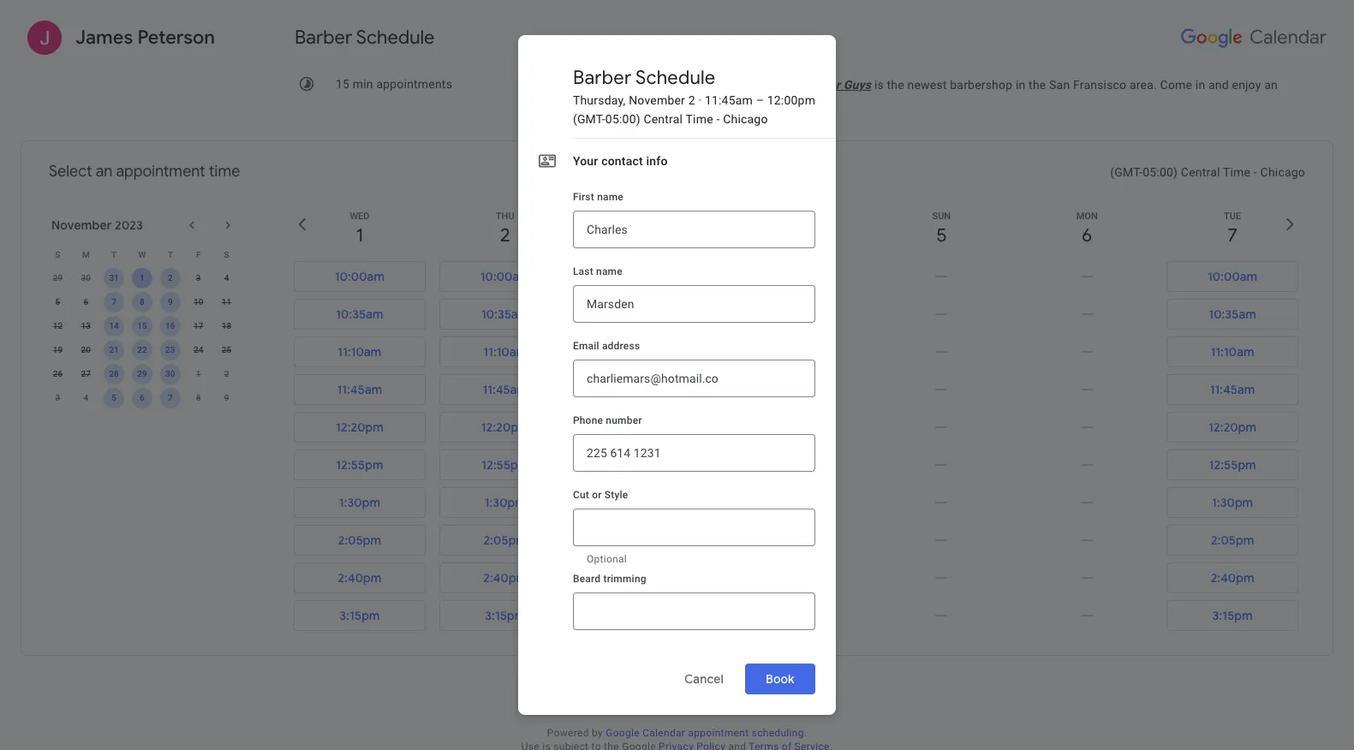 Task type: vqa. For each thing, say whether or not it's contained in the screenshot.


Task type: describe. For each thing, give the bounding box(es) containing it.
barber schedule thursday, november 2 · 11:45am – 12:00pm (gmt-05:00) central time - chicago
[[573, 66, 816, 126]]

15 cell
[[128, 315, 156, 339]]

0 vertical spatial 8
[[140, 297, 145, 307]]

11:45am button for 2
[[440, 375, 571, 405]]

2:05pm for 1
[[338, 533, 382, 549]]

3:15pm list item for 1
[[287, 597, 433, 635]]

december 9, no available times element
[[216, 388, 237, 409]]

11:10am list item for 2
[[433, 333, 578, 371]]

25
[[222, 345, 232, 355]]

1 horizontal spatial time
[[1224, 165, 1251, 179]]

19 cell
[[44, 339, 72, 363]]

20 cell
[[72, 339, 100, 363]]

30 for october 30, no available times element
[[81, 273, 91, 283]]

1 the from the left
[[651, 78, 668, 92]]

3:15pm for 7
[[1213, 609, 1254, 624]]

1 horizontal spatial 1 cell
[[184, 363, 213, 387]]

12:55pm for 1
[[336, 458, 384, 473]]

3:15pm button for 1
[[294, 601, 426, 632]]

book
[[767, 672, 795, 687]]

beard trimming
[[573, 573, 647, 585]]

14 cell
[[100, 315, 128, 339]]

style
[[605, 489, 629, 501]]

1 horizontal spatial 29 cell
[[128, 363, 156, 387]]

december 5 element
[[104, 388, 124, 409]]

email
[[573, 340, 600, 352]]

0 vertical spatial 4 cell
[[213, 267, 241, 291]]

28 element
[[104, 364, 124, 385]]

november 2023 grid
[[44, 243, 241, 411]]

Cut or Style text field
[[573, 518, 816, 538]]

10:00am list item for 1
[[287, 258, 433, 296]]

4, no available times element
[[216, 268, 237, 289]]

12:20pm button for 1
[[294, 412, 426, 443]]

12:20pm button for 7
[[1167, 412, 1299, 443]]

24, no available times element
[[188, 340, 209, 361]]

your contact info
[[573, 154, 668, 168]]

cut or style element
[[573, 489, 813, 502]]

18 cell
[[213, 315, 241, 339]]

3 the from the left
[[1029, 78, 1047, 92]]

country!
[[671, 78, 716, 92]]

1 in from the left
[[638, 78, 648, 92]]

appointments
[[377, 77, 453, 91]]

0 vertical spatial 9
[[168, 297, 173, 307]]

enjoy
[[1233, 78, 1262, 92]]

1 horizontal spatial 30 cell
[[156, 363, 184, 387]]

2 in from the left
[[1016, 78, 1026, 92]]

1 horizontal spatial -
[[1255, 165, 1258, 179]]

11:45am button for 7
[[1167, 375, 1299, 405]]

row containing 29
[[44, 267, 241, 291]]

1 horizontal spatial 8 cell
[[184, 387, 213, 411]]

0 vertical spatial 6 cell
[[72, 291, 100, 315]]

4 for december 4, no available times element
[[83, 393, 88, 403]]

21
[[109, 345, 119, 355]]

chicago inside barber schedule thursday, november 2 · 11:45am – 12:00pm (gmt-05:00) central time - chicago
[[723, 112, 768, 126]]

row containing 12
[[44, 315, 241, 339]]

learn more link
[[765, 687, 827, 704]]

25, no available times element
[[216, 340, 237, 361]]

trimming
[[604, 573, 647, 585]]

10:00am list item for 7
[[1161, 258, 1306, 296]]

1:30pm list item for 7
[[1161, 484, 1306, 522]]

you
[[658, 97, 678, 111]]

2 vertical spatial 7
[[168, 393, 173, 403]]

1 vertical spatial 9 cell
[[213, 387, 241, 411]]

james peterson
[[75, 26, 215, 50]]

30 element
[[160, 364, 181, 385]]

2023
[[115, 218, 143, 233]]

and
[[1209, 78, 1230, 92]]

11:10am button for 2
[[440, 337, 571, 368]]

scheduling
[[752, 728, 805, 740]]

0 vertical spatial 7 cell
[[100, 291, 128, 315]]

is
[[875, 78, 884, 92]]

Beard trimming text field
[[573, 602, 816, 622]]

12:00pm
[[768, 93, 816, 107]]

20, no available times element
[[76, 340, 96, 361]]

0 vertical spatial 29 cell
[[44, 267, 72, 291]]

3 for december 3, no available times element
[[55, 393, 60, 403]]

tuesday, november 7, 2023 list
[[1161, 258, 1306, 635]]

wait!
[[681, 97, 707, 111]]

18
[[222, 321, 232, 331]]

15 for 15 min appointments
[[336, 77, 350, 91]]

navigate_before button
[[182, 215, 202, 236]]

First name text field
[[587, 211, 802, 249]]

unique
[[719, 78, 758, 92]]

december 3, no available times element
[[47, 388, 68, 409]]

december 6 element
[[132, 388, 153, 409]]

11:45am for 7
[[1211, 382, 1256, 398]]

5 inside sun 5
[[937, 224, 948, 248]]

1 horizontal spatial 05:00)
[[1144, 165, 1179, 179]]

10:35am list item for 7
[[1161, 296, 1306, 333]]

1 vertical spatial 4 cell
[[72, 387, 100, 411]]

10:35am for 1
[[336, 307, 384, 322]]

create your own appointment page.
[[559, 689, 754, 703]]

cancel button
[[677, 664, 732, 695]]

barber for barber schedule thursday, november 2 · 11:45am – 12:00pm (gmt-05:00) central time - chicago
[[573, 66, 632, 90]]

area.
[[1130, 78, 1158, 92]]

12:55pm for 2
[[482, 458, 529, 473]]

1 horizontal spatial 6 cell
[[128, 387, 156, 411]]

3 inside fri 3
[[646, 224, 656, 248]]

sun 5
[[933, 211, 951, 248]]

12:20pm for 7
[[1209, 420, 1257, 435]]

4 inside sat 4
[[791, 224, 802, 248]]

1 vertical spatial appointment
[[651, 689, 721, 703]]

19
[[53, 345, 63, 355]]

row group containing 29
[[44, 267, 241, 411]]

2:40pm list item for 1
[[287, 560, 433, 597]]

powered by google calendar appointment scheduling .
[[548, 728, 807, 740]]

f
[[196, 250, 201, 259]]

fri
[[644, 211, 658, 222]]

name for first name
[[597, 191, 624, 203]]

december 2, no available times element
[[216, 364, 237, 385]]

1:30pm list item for 1
[[287, 484, 433, 522]]

05:00) inside barber schedule thursday, november 2 · 11:45am – 12:00pm (gmt-05:00) central time - chicago
[[606, 112, 641, 126]]

google logo image
[[1178, 24, 1328, 51]]

cancel
[[685, 672, 725, 687]]

11:10am for 1
[[338, 345, 382, 360]]

2 inside thu 2
[[501, 224, 510, 248]]

17
[[194, 321, 203, 331]]

28 cell
[[100, 363, 128, 387]]

0 horizontal spatial 7
[[112, 297, 117, 307]]

1 horizontal spatial 8
[[196, 393, 201, 403]]

0 horizontal spatial 8 cell
[[128, 291, 156, 315]]

11:45am button for 1
[[294, 375, 426, 405]]

10:00am for 7
[[1208, 269, 1258, 285]]

3 in from the left
[[1196, 78, 1206, 92]]

31 cell
[[100, 267, 128, 291]]

calendar
[[643, 728, 686, 740]]

3 for "3, no available times" element
[[196, 273, 201, 283]]

22 cell
[[128, 339, 156, 363]]

9 inside "element"
[[224, 393, 229, 403]]

16 cell
[[156, 315, 184, 339]]

1 vertical spatial chicago
[[1261, 165, 1306, 179]]

navigate_next button
[[218, 215, 238, 236]]

beard
[[573, 573, 601, 585]]

phone
[[573, 415, 604, 427]]

an inside is the newest barbershop in the san fransisco area. come in and enjoy an incredible hulk while you wait!
[[1265, 78, 1279, 92]]

1 vertical spatial 7 cell
[[156, 387, 184, 411]]

1:30pm list item for 2
[[433, 484, 578, 522]]

13 cell
[[72, 315, 100, 339]]

12, no available times element
[[47, 316, 68, 337]]

0 vertical spatial 1 cell
[[128, 267, 156, 291]]

mon
[[1077, 211, 1099, 222]]

super
[[761, 78, 794, 92]]

25 cell
[[213, 339, 241, 363]]

26, no available times element
[[47, 364, 68, 385]]

december 7 element
[[160, 388, 181, 409]]

hulk
[[599, 97, 624, 111]]

23
[[166, 345, 175, 355]]

2:40pm for 7
[[1212, 571, 1255, 586]]

0 horizontal spatial an
[[96, 162, 113, 182]]

december 4, no available times element
[[76, 388, 96, 409]]

11:10am list item for 7
[[1161, 333, 1306, 371]]

0 horizontal spatial 2 cell
[[156, 267, 184, 291]]

24
[[194, 345, 203, 355]]

–
[[757, 93, 765, 107]]

shop
[[608, 78, 635, 92]]

14 element
[[104, 316, 124, 337]]

james
[[75, 26, 133, 50]]

1:30pm for 7
[[1213, 495, 1254, 511]]

2:40pm for 2
[[484, 571, 527, 586]]

1 vertical spatial 1
[[140, 273, 145, 283]]

row containing 26
[[44, 363, 241, 387]]

thu
[[496, 211, 515, 222]]

16
[[166, 321, 175, 331]]

optional
[[587, 554, 627, 566]]

3:15pm button for 2
[[440, 601, 571, 632]]

2 vertical spatial 1
[[196, 369, 201, 379]]

12
[[53, 321, 63, 331]]

27
[[81, 369, 91, 379]]

11:45am list item for 2
[[433, 371, 578, 409]]

12:55pm list item for 1
[[287, 447, 433, 484]]

min
[[353, 77, 373, 91]]

phone number
[[573, 415, 643, 427]]

or
[[592, 489, 602, 501]]

10:35am list item for 2
[[433, 296, 578, 333]]

11:45am inside barber schedule thursday, november 2 · 11:45am – 12:00pm (gmt-05:00) central time - chicago
[[705, 93, 753, 107]]

11
[[222, 297, 232, 307]]

11:10am list item for 1
[[287, 333, 433, 371]]

12:55pm list item for 7
[[1161, 447, 1306, 484]]

select
[[49, 162, 92, 182]]

17 cell
[[184, 315, 213, 339]]

1 vertical spatial 3 cell
[[44, 387, 72, 411]]

1 t from the left
[[111, 250, 117, 259]]

1 vertical spatial 2 cell
[[213, 363, 241, 387]]

11:45am list item for 7
[[1161, 371, 1306, 409]]

15 min appointments
[[336, 77, 453, 91]]

14
[[109, 321, 119, 331]]

0 horizontal spatial november
[[51, 218, 112, 233]]

info
[[647, 154, 668, 168]]

23 element
[[160, 340, 181, 361]]

12:20pm list item for 2
[[433, 409, 578, 447]]

first
[[573, 191, 595, 203]]

2 left "3, no available times" element
[[168, 273, 173, 283]]

10:35am list item for 1
[[287, 296, 433, 333]]

learn more
[[765, 689, 827, 703]]

2:40pm list item for 7
[[1161, 560, 1306, 597]]

cut or style
[[573, 489, 629, 501]]

3:15pm for 1
[[340, 609, 380, 624]]

29 for 29 element
[[137, 369, 147, 379]]

12:20pm for 2
[[482, 420, 529, 435]]

20
[[81, 345, 91, 355]]

2:05pm list item for 7
[[1161, 522, 1306, 560]]

15 element
[[132, 316, 153, 337]]

beard trimming element
[[573, 573, 813, 586]]

2:40pm button for 1
[[294, 563, 426, 594]]

navigate_next
[[220, 218, 236, 233]]

1 horizontal spatial 3 cell
[[184, 267, 213, 291]]

san
[[1050, 78, 1071, 92]]

2 the from the left
[[888, 78, 905, 92]]

12:55pm button for 1
[[294, 450, 426, 481]]

.
[[805, 728, 807, 740]]

come
[[1161, 78, 1193, 92]]

23 cell
[[156, 339, 184, 363]]

27 cell
[[72, 363, 100, 387]]

sat
[[788, 211, 805, 222]]

page.
[[724, 689, 754, 703]]

thursday, november 2, 2023 list
[[433, 258, 578, 635]]

12 cell
[[44, 315, 72, 339]]

6, no available times element
[[76, 292, 96, 313]]

27, no available times element
[[76, 364, 96, 385]]



Task type: locate. For each thing, give the bounding box(es) containing it.
1 2:40pm from the left
[[338, 571, 382, 586]]

appointment down cancel
[[651, 689, 721, 703]]

22
[[137, 345, 147, 355]]

10:00am down wed 1
[[335, 269, 385, 285]]

12:55pm inside thursday, november 2, 2023 list
[[482, 458, 529, 473]]

(gmt- inside barber schedule thursday, november 2 · 11:45am – 12:00pm (gmt-05:00) central time - chicago
[[573, 112, 606, 126]]

1 10:00am list item from the left
[[287, 258, 433, 296]]

1 horizontal spatial in
[[1016, 78, 1026, 92]]

4 down 27 cell
[[83, 393, 88, 403]]

7 inside tue 7
[[1228, 224, 1238, 248]]

kutz
[[797, 78, 822, 92]]

2:40pm inside thursday, november 2, 2023 list
[[484, 571, 527, 586]]

central inside barber schedule thursday, november 2 · 11:45am – 12:00pm (gmt-05:00) central time - chicago
[[644, 112, 683, 126]]

1 horizontal spatial 3:15pm button
[[440, 601, 571, 632]]

s
[[55, 250, 60, 259], [224, 250, 229, 259]]

1 vertical spatial (gmt-
[[1111, 165, 1144, 179]]

the hottest shop in the country! unique super kutz for guys
[[542, 78, 872, 92]]

thu 2
[[496, 211, 515, 248]]

10:35am button down thu 2
[[440, 299, 571, 330]]

5 down october 29, no available times element
[[55, 297, 60, 307]]

2:05pm list item
[[287, 522, 433, 560], [433, 522, 578, 560], [1161, 522, 1306, 560]]

barber schedule
[[295, 26, 435, 50]]

0 horizontal spatial 10:35am button
[[294, 299, 426, 330]]

1 cell
[[128, 267, 156, 291], [184, 363, 213, 387]]

3 2:40pm list item from the left
[[1161, 560, 1306, 597]]

10:00am for 1
[[335, 269, 385, 285]]

2:05pm for 2
[[484, 533, 527, 549]]

2:05pm inside wednesday, november 1, 2023 list
[[338, 533, 382, 549]]

2 inside barber schedule thursday, november 2 · 11:45am – 12:00pm (gmt-05:00) central time - chicago
[[689, 93, 696, 107]]

2 down the 25, no available times element
[[224, 369, 229, 379]]

address
[[602, 340, 640, 352]]

2 12:55pm list item from the left
[[433, 447, 578, 484]]

2 vertical spatial 5
[[112, 393, 117, 403]]

10:35am list item down wed 1
[[287, 296, 433, 333]]

5 down the 'sun'
[[937, 224, 948, 248]]

5 cell up 12
[[44, 291, 72, 315]]

1 vertical spatial schedule
[[636, 66, 716, 90]]

2 3:15pm button from the left
[[440, 601, 571, 632]]

9 cell up 16
[[156, 291, 184, 315]]

book button
[[746, 664, 816, 695]]

3 2:40pm button from the left
[[1167, 563, 1299, 594]]

3:15pm list item
[[287, 597, 433, 635], [433, 597, 578, 635], [1161, 597, 1306, 635]]

tue 7
[[1225, 211, 1242, 248]]

29 down 22 cell
[[137, 369, 147, 379]]

3 12:55pm list item from the left
[[1161, 447, 1306, 484]]

row up 29 element
[[44, 339, 241, 363]]

3 2:05pm button from the left
[[1167, 525, 1299, 556]]

18, no available times element
[[216, 316, 237, 337]]

4 for 4, no available times element at the top left of the page
[[224, 273, 229, 283]]

2 2:40pm button from the left
[[440, 563, 571, 594]]

7 cell
[[100, 291, 128, 315], [156, 387, 184, 411]]

11:45am list item for 1
[[287, 371, 433, 409]]

1 horizontal spatial 12:55pm button
[[440, 450, 571, 481]]

10:00am list item down tue 7
[[1161, 258, 1306, 296]]

0 vertical spatial november
[[629, 93, 686, 107]]

26
[[53, 369, 63, 379]]

time down wait!
[[686, 112, 714, 126]]

december 1, no available times element
[[188, 364, 209, 385]]

8 cell up 15 'element'
[[128, 291, 156, 315]]

2:40pm inside tuesday, november 7, 2023 list
[[1212, 571, 1255, 586]]

mon 6
[[1077, 211, 1099, 248]]

30 down m
[[81, 273, 91, 283]]

6 down october 30, no available times element
[[83, 297, 88, 307]]

1 1:30pm from the left
[[339, 495, 381, 511]]

0 horizontal spatial 8
[[140, 297, 145, 307]]

3 cell down 26, no available times element
[[44, 387, 72, 411]]

11:45am button
[[294, 375, 426, 405], [440, 375, 571, 405], [1167, 375, 1299, 405]]

1 2:05pm button from the left
[[294, 525, 426, 556]]

0 horizontal spatial 9
[[168, 297, 173, 307]]

6 cell
[[72, 291, 100, 315], [128, 387, 156, 411]]

2:40pm button for 7
[[1167, 563, 1299, 594]]

3 10:00am from the left
[[1208, 269, 1258, 285]]

10:00am inside thursday, november 2, 2023 list
[[480, 269, 530, 285]]

11:45am inside thursday, november 2, 2023 list
[[483, 382, 528, 398]]

1 11:10am list item from the left
[[287, 333, 433, 371]]

2 3:15pm list item from the left
[[433, 597, 578, 635]]

the right is
[[888, 78, 905, 92]]

0 vertical spatial central
[[644, 112, 683, 126]]

5, no available times element
[[47, 292, 68, 313]]

30 down 23 cell
[[166, 369, 175, 379]]

Phone number telephone field
[[587, 435, 802, 472]]

6 for december 6 element at the bottom left of the page
[[140, 393, 145, 403]]

11:10am for 7
[[1211, 345, 1255, 360]]

0 horizontal spatial schedule
[[356, 26, 435, 50]]

1 horizontal spatial 7
[[168, 393, 173, 403]]

3:15pm list item for 2
[[433, 597, 578, 635]]

1 s from the left
[[55, 250, 60, 259]]

1 12:55pm list item from the left
[[287, 447, 433, 484]]

the up you
[[651, 78, 668, 92]]

in left and
[[1196, 78, 1206, 92]]

schedule for barber schedule thursday, november 2 · 11:45am – 12:00pm (gmt-05:00) central time - chicago
[[636, 66, 716, 90]]

2 horizontal spatial 1:30pm
[[1213, 495, 1254, 511]]

4 up 11
[[224, 273, 229, 283]]

2 12:20pm list item from the left
[[433, 409, 578, 447]]

1 3:15pm button from the left
[[294, 601, 426, 632]]

2 1:30pm button from the left
[[440, 488, 571, 519]]

barber for barber schedule
[[295, 26, 352, 50]]

10:35am button for 1
[[294, 299, 426, 330]]

29 cell
[[44, 267, 72, 291], [128, 363, 156, 387]]

(gmt-
[[573, 112, 606, 126], [1111, 165, 1144, 179]]

21 cell
[[100, 339, 128, 363]]

2:05pm inside tuesday, november 7, 2023 list
[[1212, 533, 1255, 549]]

0 vertical spatial appointment
[[116, 162, 205, 182]]

2 cell
[[156, 267, 184, 291], [213, 363, 241, 387]]

12:55pm inside tuesday, november 7, 2023 list
[[1210, 458, 1257, 473]]

10:00am list item for 2
[[433, 258, 578, 296]]

1 12:55pm button from the left
[[294, 450, 426, 481]]

24 cell
[[184, 339, 213, 363]]

0 vertical spatial barber
[[295, 26, 352, 50]]

10:35am down wed 1
[[336, 307, 384, 322]]

1 vertical spatial 30 cell
[[156, 363, 184, 387]]

by
[[592, 728, 603, 740]]

10:35am list item
[[287, 296, 433, 333], [433, 296, 578, 333], [1161, 296, 1306, 333]]

29 for october 29, no available times element
[[53, 273, 63, 283]]

10:35am list item down thu 2
[[433, 296, 578, 333]]

0 horizontal spatial 6 cell
[[72, 291, 100, 315]]

2:05pm list item for 1
[[287, 522, 433, 560]]

3 1:30pm list item from the left
[[1161, 484, 1306, 522]]

1 10:35am button from the left
[[294, 299, 426, 330]]

1 horizontal spatial 29
[[137, 369, 147, 379]]

w
[[138, 250, 146, 259]]

0 horizontal spatial 4 cell
[[72, 387, 100, 411]]

wednesday, november 1, 2023 list
[[287, 258, 433, 635]]

3:15pm button for 7
[[1167, 601, 1299, 632]]

2 1:30pm list item from the left
[[433, 484, 578, 522]]

12:20pm inside thursday, november 2, 2023 list
[[482, 420, 529, 435]]

2 10:35am list item from the left
[[433, 296, 578, 333]]

12:55pm list item
[[287, 447, 433, 484], [433, 447, 578, 484], [1161, 447, 1306, 484]]

10:00am down tue 7
[[1208, 269, 1258, 285]]

12:55pm list item for 2
[[433, 447, 578, 484]]

for
[[825, 78, 841, 92]]

3 2:40pm from the left
[[1212, 571, 1255, 586]]

0 vertical spatial 5 cell
[[44, 291, 72, 315]]

october 31 element
[[104, 268, 124, 289]]

1 horizontal spatial 9
[[224, 393, 229, 403]]

12:55pm inside wednesday, november 1, 2023 list
[[336, 458, 384, 473]]

1 horizontal spatial 2:05pm button
[[440, 525, 571, 556]]

0 vertical spatial 1
[[356, 224, 363, 248]]

sat 4
[[788, 211, 805, 248]]

6 down 29 element
[[140, 393, 145, 403]]

17, no available times element
[[188, 316, 209, 337]]

15 for 15
[[137, 321, 147, 331]]

05:00)
[[606, 112, 641, 126], [1144, 165, 1179, 179]]

10:35am button for 7
[[1167, 299, 1299, 330]]

1:30pm button for 2
[[440, 488, 571, 519]]

10:35am down thu 2
[[482, 307, 529, 322]]

10, no available times element
[[188, 292, 209, 313]]

3 11:10am button from the left
[[1167, 337, 1299, 368]]

11:10am button
[[294, 337, 426, 368], [440, 337, 571, 368], [1167, 337, 1299, 368]]

11:45am
[[705, 93, 753, 107], [337, 382, 383, 398], [483, 382, 528, 398], [1211, 382, 1256, 398]]

own
[[625, 689, 648, 703]]

2 t from the left
[[168, 250, 173, 259]]

19, no available times element
[[47, 340, 68, 361]]

3 10:35am from the left
[[1210, 307, 1257, 322]]

1 12:20pm from the left
[[336, 420, 384, 435]]

0 horizontal spatial 5 cell
[[44, 291, 72, 315]]

2 horizontal spatial 3:15pm
[[1213, 609, 1254, 624]]

0 horizontal spatial 11:10am
[[338, 345, 382, 360]]

0 vertical spatial 3 cell
[[184, 267, 213, 291]]

in up while on the top left
[[638, 78, 648, 92]]

2 1:30pm from the left
[[485, 495, 526, 511]]

time up tue
[[1224, 165, 1251, 179]]

barbershop
[[951, 78, 1013, 92]]

1 10:35am list item from the left
[[287, 296, 433, 333]]

4
[[791, 224, 802, 248], [224, 273, 229, 283], [83, 393, 88, 403]]

2:05pm list item for 2
[[433, 522, 578, 560]]

time
[[209, 162, 240, 182]]

10:35am for 2
[[482, 307, 529, 322]]

row containing s
[[44, 243, 241, 267]]

6 inside mon 6
[[1083, 224, 1093, 248]]

2:40pm
[[338, 571, 382, 586], [484, 571, 527, 586], [1212, 571, 1255, 586]]

3:15pm list item for 7
[[1161, 597, 1306, 635]]

12:20pm button inside thursday, november 2, 2023 list
[[440, 412, 571, 443]]

3 2:05pm from the left
[[1212, 533, 1255, 549]]

12:20pm button for 2
[[440, 412, 571, 443]]

1 10:00am from the left
[[335, 269, 385, 285]]

first name element
[[573, 190, 813, 204]]

15 up 22
[[137, 321, 147, 331]]

is the newest barbershop in the san fransisco area. come in and enjoy an incredible hulk while you wait!
[[542, 78, 1279, 111]]

november down country!
[[629, 93, 686, 107]]

2 vertical spatial appointment
[[689, 728, 749, 740]]

2 10:00am list item from the left
[[433, 258, 578, 296]]

2 2:05pm button from the left
[[440, 525, 571, 556]]

2:05pm button inside tuesday, november 7, 2023 list
[[1167, 525, 1299, 556]]

2 2:40pm from the left
[[484, 571, 527, 586]]

12:20pm button inside tuesday, november 7, 2023 list
[[1167, 412, 1299, 443]]

row up 15 'element'
[[44, 291, 241, 315]]

0 horizontal spatial 1
[[140, 273, 145, 283]]

26 cell
[[44, 363, 72, 387]]

appointment down page.
[[689, 728, 749, 740]]

1 horizontal spatial 4
[[224, 273, 229, 283]]

1 horizontal spatial november
[[629, 93, 686, 107]]

3, no available times element
[[188, 268, 209, 289]]

11:45am inside tuesday, november 7, 2023 list
[[1211, 382, 1256, 398]]

1 horizontal spatial 7 cell
[[156, 387, 184, 411]]

12:55pm for 7
[[1210, 458, 1257, 473]]

2 horizontal spatial 10:00am button
[[1167, 261, 1299, 292]]

1 12:55pm from the left
[[336, 458, 384, 473]]

28
[[109, 369, 119, 379]]

3
[[646, 224, 656, 248], [196, 273, 201, 283], [55, 393, 60, 403]]

29
[[53, 273, 63, 283], [137, 369, 147, 379]]

3 11:10am from the left
[[1211, 345, 1255, 360]]

1 inside wed 1
[[356, 224, 363, 248]]

11:10am
[[338, 345, 382, 360], [484, 345, 527, 360], [1211, 345, 1255, 360]]

1:30pm inside thursday, november 2, 2023 list
[[485, 495, 526, 511]]

6 cell down 29 element
[[128, 387, 156, 411]]

3 12:55pm from the left
[[1210, 458, 1257, 473]]

1 vertical spatial 4
[[224, 273, 229, 283]]

5 for bottommost 5 cell
[[112, 393, 117, 403]]

10:35am button down tue 7
[[1167, 299, 1299, 330]]

0 horizontal spatial 3 cell
[[44, 387, 72, 411]]

name right last
[[597, 266, 623, 278]]

your
[[573, 154, 599, 168]]

t up 31
[[111, 250, 117, 259]]

select an appointment time
[[49, 162, 240, 182]]

1 vertical spatial 29
[[137, 369, 147, 379]]

3 down the fri
[[646, 224, 656, 248]]

row
[[44, 243, 241, 267], [44, 267, 241, 291], [44, 291, 241, 315], [44, 315, 241, 339], [44, 339, 241, 363], [44, 363, 241, 387], [44, 387, 241, 411]]

t right w
[[168, 250, 173, 259]]

1 horizontal spatial 1:30pm button
[[440, 488, 571, 519]]

2 2:05pm list item from the left
[[433, 522, 578, 560]]

1 2:40pm button from the left
[[294, 563, 426, 594]]

powered
[[548, 728, 589, 740]]

5 row from the top
[[44, 339, 241, 363]]

november up m
[[51, 218, 112, 233]]

10:00am for 2
[[480, 269, 530, 285]]

8 cell
[[128, 291, 156, 315], [184, 387, 213, 411]]

0 horizontal spatial 29
[[53, 273, 63, 283]]

1 2:05pm from the left
[[338, 533, 382, 549]]

Last name text field
[[587, 285, 802, 323]]

december 8, no available times element
[[188, 388, 209, 409]]

30 cell down "23" element
[[156, 363, 184, 387]]

10:00am button for 1
[[294, 261, 426, 292]]

3 3:15pm list item from the left
[[1161, 597, 1306, 635]]

0 horizontal spatial 30
[[81, 273, 91, 283]]

10:00am button down wed 1
[[294, 261, 426, 292]]

10:00am inside tuesday, november 7, 2023 list
[[1208, 269, 1258, 285]]

3:15pm for 2
[[485, 609, 526, 624]]

2:05pm
[[338, 533, 382, 549], [484, 533, 527, 549], [1212, 533, 1255, 549]]

2:05pm for 7
[[1212, 533, 1255, 549]]

schedule inside barber schedule thursday, november 2 · 11:45am – 12:00pm (gmt-05:00) central time - chicago
[[636, 66, 716, 90]]

4 row from the top
[[44, 315, 241, 339]]

while
[[627, 97, 655, 111]]

10:35am inside thursday, november 2, 2023 list
[[482, 307, 529, 322]]

10:35am inside tuesday, november 7, 2023 list
[[1210, 307, 1257, 322]]

6 row from the top
[[44, 363, 241, 387]]

name for last name
[[597, 266, 623, 278]]

6 cell up 13
[[72, 291, 100, 315]]

1 vertical spatial 8
[[196, 393, 201, 403]]

8 down december 1, no available times element
[[196, 393, 201, 403]]

8 cell down december 1, no available times element
[[184, 387, 213, 411]]

0 vertical spatial name
[[597, 191, 624, 203]]

thursday,
[[573, 93, 626, 107]]

google
[[606, 728, 640, 740]]

1 12:20pm button from the left
[[294, 412, 426, 443]]

2 10:35am from the left
[[482, 307, 529, 322]]

29 up the 5, no available times element
[[53, 273, 63, 283]]

15 left min
[[336, 77, 350, 91]]

november
[[629, 93, 686, 107], [51, 218, 112, 233]]

2 12:20pm from the left
[[482, 420, 529, 435]]

1 vertical spatial an
[[96, 162, 113, 182]]

4 cell down the 27, no available times element
[[72, 387, 100, 411]]

11:10am list item
[[287, 333, 433, 371], [433, 333, 578, 371], [1161, 333, 1306, 371]]

11:10am inside thursday, november 2, 2023 list
[[484, 345, 527, 360]]

2 12:55pm from the left
[[482, 458, 529, 473]]

3 12:20pm button from the left
[[1167, 412, 1299, 443]]

29 cell up the 5, no available times element
[[44, 267, 72, 291]]

12:20pm for 1
[[336, 420, 384, 435]]

2:40pm button for 2
[[440, 563, 571, 594]]

3 12:55pm button from the left
[[1167, 450, 1299, 481]]

1:30pm button for 7
[[1167, 488, 1299, 519]]

10:35am button
[[294, 299, 426, 330], [440, 299, 571, 330], [1167, 299, 1299, 330]]

learn
[[765, 689, 795, 703]]

6 down mon at the right of page
[[1083, 224, 1093, 248]]

barber up 15 min appointments
[[295, 26, 352, 50]]

1 11:10am from the left
[[338, 345, 382, 360]]

1 horizontal spatial 4 cell
[[213, 267, 241, 291]]

0 horizontal spatial -
[[717, 112, 720, 126]]

10:35am inside wednesday, november 1, 2023 list
[[336, 307, 384, 322]]

7 down 31 cell
[[112, 297, 117, 307]]

google calendar appointment scheduling link
[[606, 728, 805, 740]]

2 cell left "3, no available times" element
[[156, 267, 184, 291]]

1
[[356, 224, 363, 248], [140, 273, 145, 283], [196, 369, 201, 379]]

Email address email field
[[587, 360, 802, 398]]

email address element
[[573, 339, 813, 353]]

10:35am for 7
[[1210, 307, 1257, 322]]

2 s from the left
[[224, 250, 229, 259]]

10 cell
[[184, 291, 213, 315]]

0 vertical spatial -
[[717, 112, 720, 126]]

1 2:05pm list item from the left
[[287, 522, 433, 560]]

6
[[1083, 224, 1093, 248], [83, 297, 88, 307], [140, 393, 145, 403]]

email address
[[573, 340, 640, 352]]

1 2:40pm list item from the left
[[287, 560, 433, 597]]

october 29, no available times element
[[47, 268, 68, 289]]

1 1:30pm list item from the left
[[287, 484, 433, 522]]

11:45am list item
[[287, 371, 433, 409], [433, 371, 578, 409], [1161, 371, 1306, 409]]

12:20pm inside wednesday, november 1, 2023 list
[[336, 420, 384, 435]]

barber up thursday,
[[573, 66, 632, 90]]

30 for 30 element
[[166, 369, 175, 379]]

7 cell down 30 element
[[156, 387, 184, 411]]

time inside barber schedule thursday, november 2 · 11:45am – 12:00pm (gmt-05:00) central time - chicago
[[686, 112, 714, 126]]

3 cell
[[184, 267, 213, 291], [44, 387, 72, 411]]

1:30pm inside wednesday, november 1, 2023 list
[[339, 495, 381, 511]]

10:00am button down tue 7
[[1167, 261, 1299, 292]]

11 cell
[[213, 291, 241, 315]]

2 horizontal spatial 11:10am button
[[1167, 337, 1299, 368]]

3 cell up 10
[[184, 267, 213, 291]]

3 12:20pm from the left
[[1209, 420, 1257, 435]]

1 horizontal spatial 10:00am button
[[440, 261, 571, 292]]

wed 1
[[350, 211, 370, 248]]

0 horizontal spatial 30 cell
[[72, 267, 100, 291]]

2 vertical spatial 3
[[55, 393, 60, 403]]

10:00am list item
[[287, 258, 433, 296], [433, 258, 578, 296], [1161, 258, 1306, 296]]

3 10:35am list item from the left
[[1161, 296, 1306, 333]]

10:00am button for 2
[[440, 261, 571, 292]]

3 3:15pm from the left
[[1213, 609, 1254, 624]]

0 horizontal spatial the
[[651, 78, 668, 92]]

2 10:00am from the left
[[480, 269, 530, 285]]

1 row from the top
[[44, 243, 241, 267]]

name right first
[[597, 191, 624, 203]]

2:05pm button for 1
[[294, 525, 426, 556]]

0 horizontal spatial central
[[644, 112, 683, 126]]

12:20pm button inside wednesday, november 1, 2023 list
[[294, 412, 426, 443]]

row up 22
[[44, 315, 241, 339]]

8 up 15 "cell"
[[140, 297, 145, 307]]

7 down 30 element
[[168, 393, 173, 403]]

1:30pm for 2
[[485, 495, 526, 511]]

1 horizontal spatial 6
[[140, 393, 145, 403]]

10:00am list item down thu 2
[[433, 258, 578, 296]]

0 vertical spatial chicago
[[723, 112, 768, 126]]

1 10:35am from the left
[[336, 307, 384, 322]]

2 11:45am list item from the left
[[433, 371, 578, 409]]

3 down f
[[196, 273, 201, 283]]

barber
[[295, 26, 352, 50], [573, 66, 632, 90]]

3 1:30pm from the left
[[1213, 495, 1254, 511]]

1 cell down w
[[128, 267, 156, 291]]

3 11:45am list item from the left
[[1161, 371, 1306, 409]]

0 horizontal spatial 1:30pm button
[[294, 488, 426, 519]]

0 horizontal spatial 7 cell
[[100, 291, 128, 315]]

2:05pm button for 7
[[1167, 525, 1299, 556]]

cut
[[573, 489, 590, 501]]

16 element
[[160, 316, 181, 337]]

0 horizontal spatial 9 cell
[[156, 291, 184, 315]]

0 vertical spatial (gmt-
[[573, 112, 606, 126]]

3:15pm inside tuesday, november 7, 2023 list
[[1213, 609, 1254, 624]]

10:35am list item down tue 7
[[1161, 296, 1306, 333]]

m
[[82, 250, 90, 259]]

10:00am list item down wed 1
[[287, 258, 433, 296]]

2 vertical spatial 6
[[140, 393, 145, 403]]

schedule up you
[[636, 66, 716, 90]]

row down '22' element
[[44, 363, 241, 387]]

3:15pm inside thursday, november 2, 2023 list
[[485, 609, 526, 624]]

12:55pm button for 2
[[440, 450, 571, 481]]

1 horizontal spatial 2:05pm
[[484, 533, 527, 549]]

13, no available times element
[[76, 316, 96, 337]]

1 horizontal spatial 2:40pm
[[484, 571, 527, 586]]

2:05pm button inside wednesday, november 1, 2023 list
[[294, 525, 426, 556]]

12:20pm list item for 1
[[287, 409, 433, 447]]

2 horizontal spatial 12:20pm
[[1209, 420, 1257, 435]]

2 row from the top
[[44, 267, 241, 291]]

7 cell up 14
[[100, 291, 128, 315]]

11:10am button for 7
[[1167, 337, 1299, 368]]

row containing 5
[[44, 291, 241, 315]]

9 up 16
[[168, 297, 173, 307]]

4 down sat
[[791, 224, 802, 248]]

1 horizontal spatial 11:45am button
[[440, 375, 571, 405]]

2 horizontal spatial 3:15pm button
[[1167, 601, 1299, 632]]

30 cell
[[72, 267, 100, 291], [156, 363, 184, 387]]

10:00am button down thu 2
[[440, 261, 571, 292]]

5 down 28 element
[[112, 393, 117, 403]]

newest
[[908, 78, 948, 92]]

1 11:45am button from the left
[[294, 375, 426, 405]]

2 horizontal spatial 5
[[937, 224, 948, 248]]

1 11:10am button from the left
[[294, 337, 426, 368]]

number
[[606, 415, 643, 427]]

11:10am inside tuesday, november 7, 2023 list
[[1211, 345, 1255, 360]]

2 2:40pm list item from the left
[[433, 560, 578, 597]]

0 horizontal spatial 11:10am button
[[294, 337, 426, 368]]

the
[[651, 78, 668, 92], [888, 78, 905, 92], [1029, 78, 1047, 92]]

2 horizontal spatial in
[[1196, 78, 1206, 92]]

2:40pm for 1
[[338, 571, 382, 586]]

an right "enjoy" on the top
[[1265, 78, 1279, 92]]

s up 4, no available times element at the top left of the page
[[224, 250, 229, 259]]

0 horizontal spatial 2:40pm
[[338, 571, 382, 586]]

1 3:15pm from the left
[[340, 609, 380, 624]]

1 10:00am button from the left
[[294, 261, 426, 292]]

7 row from the top
[[44, 387, 241, 411]]

3 12:20pm list item from the left
[[1161, 409, 1306, 447]]

2:40pm button
[[294, 563, 426, 594], [440, 563, 571, 594], [1167, 563, 1299, 594]]

29 cell down '22' element
[[128, 363, 156, 387]]

11:45am for 2
[[483, 382, 528, 398]]

1 down w
[[140, 273, 145, 283]]

12:20pm inside tuesday, november 7, 2023 list
[[1209, 420, 1257, 435]]

1 down 24, no available times element
[[196, 369, 201, 379]]

15 inside 'element'
[[137, 321, 147, 331]]

2 cell down the 25, no available times element
[[213, 363, 241, 387]]

12:55pm button for 7
[[1167, 450, 1299, 481]]

hottest
[[565, 78, 604, 92]]

in left san
[[1016, 78, 1026, 92]]

1:30pm button for 1
[[294, 488, 426, 519]]

3 3:15pm button from the left
[[1167, 601, 1299, 632]]

row down 2023
[[44, 243, 241, 267]]

3 10:35am button from the left
[[1167, 299, 1299, 330]]

1 vertical spatial central
[[1182, 165, 1221, 179]]

barber inside barber schedule thursday, november 2 · 11:45am – 12:00pm (gmt-05:00) central time - chicago
[[573, 66, 632, 90]]

12:20pm list item
[[287, 409, 433, 447], [433, 409, 578, 447], [1161, 409, 1306, 447]]

10:00am inside wednesday, november 1, 2023 list
[[335, 269, 385, 285]]

1 11:45am list item from the left
[[287, 371, 433, 409]]

2 horizontal spatial 12:55pm button
[[1167, 450, 1299, 481]]

row containing 3
[[44, 387, 241, 411]]

4 cell
[[213, 267, 241, 291], [72, 387, 100, 411]]

row group
[[44, 267, 241, 411]]

schedule for barber schedule
[[356, 26, 435, 50]]

10:35am button down wed 1
[[294, 299, 426, 330]]

10
[[194, 297, 203, 307]]

30 cell up 6, no available times element
[[72, 267, 100, 291]]

2 2:05pm from the left
[[484, 533, 527, 549]]

2:05pm inside thursday, november 2, 2023 list
[[484, 533, 527, 549]]

3:15pm inside wednesday, november 1, 2023 list
[[340, 609, 380, 624]]

1:30pm list item
[[287, 484, 433, 522], [433, 484, 578, 522], [1161, 484, 1306, 522]]

11:10am inside wednesday, november 1, 2023 list
[[338, 345, 382, 360]]

1 vertical spatial 15
[[137, 321, 147, 331]]

7 down tue
[[1228, 224, 1238, 248]]

6 for 6, no available times element
[[83, 297, 88, 307]]

11:45am for 1
[[337, 382, 383, 398]]

10:35am
[[336, 307, 384, 322], [482, 307, 529, 322], [1210, 307, 1257, 322]]

peterson
[[137, 26, 215, 50]]

13
[[81, 321, 91, 331]]

2 10:00am button from the left
[[440, 261, 571, 292]]

11:10am for 2
[[484, 345, 527, 360]]

2:40pm list item for 2
[[433, 560, 578, 597]]

3 11:10am list item from the left
[[1161, 333, 1306, 371]]

0 horizontal spatial chicago
[[723, 112, 768, 126]]

row containing 19
[[44, 339, 241, 363]]

november inside barber schedule thursday, november 2 · 11:45am – 12:00pm (gmt-05:00) central time - chicago
[[629, 93, 686, 107]]

appointment up navigate_before
[[116, 162, 205, 182]]

1 horizontal spatial central
[[1182, 165, 1221, 179]]

1:30pm for 1
[[339, 495, 381, 511]]

1 horizontal spatial 2 cell
[[213, 363, 241, 387]]

2:05pm button inside thursday, november 2, 2023 list
[[440, 525, 571, 556]]

- inside barber schedule thursday, november 2 · 11:45am – 12:00pm (gmt-05:00) central time - chicago
[[717, 112, 720, 126]]

2:40pm list item
[[287, 560, 433, 597], [433, 560, 578, 597], [1161, 560, 1306, 597]]

2:40pm inside wednesday, november 1, 2023 list
[[338, 571, 382, 586]]

5 cell down 28 element
[[100, 387, 128, 411]]

11:45am inside wednesday, november 1, 2023 list
[[337, 382, 383, 398]]

0 vertical spatial 30
[[81, 273, 91, 283]]

2 3:15pm from the left
[[485, 609, 526, 624]]

0 horizontal spatial 12:55pm
[[336, 458, 384, 473]]

8
[[140, 297, 145, 307], [196, 393, 201, 403]]

9 cell
[[156, 291, 184, 315], [213, 387, 241, 411]]

29 element
[[132, 364, 153, 385]]

4 cell up 11
[[213, 267, 241, 291]]

10:35am button for 2
[[440, 299, 571, 330]]

5 cell
[[44, 291, 72, 315], [100, 387, 128, 411]]

row down w
[[44, 267, 241, 291]]

1:30pm inside tuesday, november 7, 2023 list
[[1213, 495, 1254, 511]]

1 1:30pm button from the left
[[294, 488, 426, 519]]

10:35am down tue 7
[[1210, 307, 1257, 322]]

2
[[689, 93, 696, 107], [501, 224, 510, 248], [168, 273, 173, 283], [224, 369, 229, 379]]

2 10:35am button from the left
[[440, 299, 571, 330]]

3 row from the top
[[44, 291, 241, 315]]

3 10:00am button from the left
[[1167, 261, 1299, 292]]

2 down thu
[[501, 224, 510, 248]]

wed
[[350, 211, 370, 222]]

1 3:15pm list item from the left
[[287, 597, 433, 635]]

2 horizontal spatial 11:10am
[[1211, 345, 1255, 360]]

10:00am button for 7
[[1167, 261, 1299, 292]]

schedule up 15 min appointments
[[356, 26, 435, 50]]

incredible
[[542, 97, 596, 111]]

11, no available times element
[[216, 292, 237, 313]]

2 11:10am button from the left
[[440, 337, 571, 368]]

10:00am down thu 2
[[480, 269, 530, 285]]

create
[[559, 689, 595, 703]]

2 horizontal spatial 10:00am
[[1208, 269, 1258, 285]]

22 element
[[132, 340, 153, 361]]

0 horizontal spatial 10:00am
[[335, 269, 385, 285]]

1 down wed
[[356, 224, 363, 248]]

21 element
[[104, 340, 124, 361]]

1 vertical spatial 5 cell
[[100, 387, 128, 411]]

time
[[686, 112, 714, 126], [1224, 165, 1251, 179]]

1 horizontal spatial 3:15pm
[[485, 609, 526, 624]]

3 down 26, no available times element
[[55, 393, 60, 403]]

2 11:10am list item from the left
[[433, 333, 578, 371]]

contact
[[602, 154, 644, 168]]

10:00am button
[[294, 261, 426, 292], [440, 261, 571, 292], [1167, 261, 1299, 292]]

the left san
[[1029, 78, 1047, 92]]

12:20pm list item for 7
[[1161, 409, 1306, 447]]

october 30, no available times element
[[76, 268, 96, 289]]

1:30pm
[[339, 495, 381, 511], [485, 495, 526, 511], [1213, 495, 1254, 511]]

5 for 5 cell to the top
[[55, 297, 60, 307]]

3 1:30pm button from the left
[[1167, 488, 1299, 519]]

2 12:20pm button from the left
[[440, 412, 571, 443]]

2 11:45am button from the left
[[440, 375, 571, 405]]

1 12:20pm list item from the left
[[287, 409, 433, 447]]

last name
[[573, 266, 623, 278]]

last name element
[[573, 265, 813, 279]]

1 cell down 24, no available times element
[[184, 363, 213, 387]]

2 horizontal spatial 2:05pm button
[[1167, 525, 1299, 556]]

sun
[[933, 211, 951, 222]]

0 horizontal spatial 1 cell
[[128, 267, 156, 291]]

9 cell down december 2, no available times element
[[213, 387, 241, 411]]

3 10:00am list item from the left
[[1161, 258, 1306, 296]]

2:05pm button for 2
[[440, 525, 571, 556]]

1 horizontal spatial 1
[[196, 369, 201, 379]]

9 down december 2, no available times element
[[224, 393, 229, 403]]

central
[[644, 112, 683, 126], [1182, 165, 1221, 179]]

5
[[937, 224, 948, 248], [55, 297, 60, 307], [112, 393, 117, 403]]

1 vertical spatial -
[[1255, 165, 1258, 179]]

11:10am button for 1
[[294, 337, 426, 368]]

tue
[[1225, 211, 1242, 222]]

0 vertical spatial 3
[[646, 224, 656, 248]]



